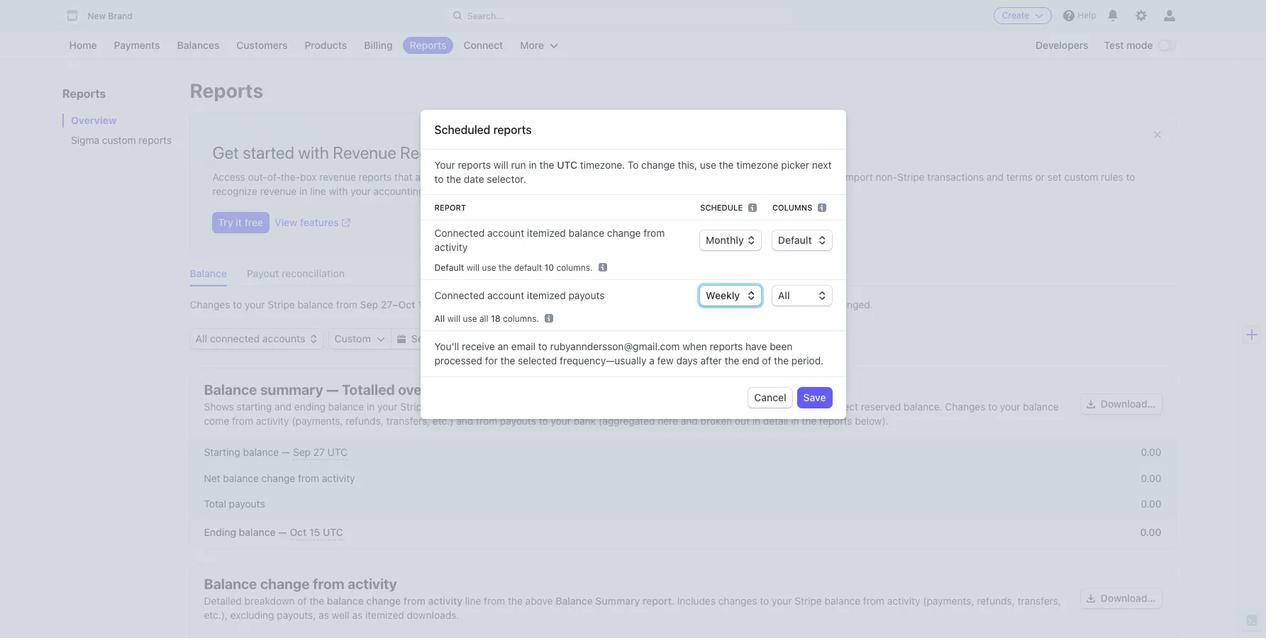 Task type: describe. For each thing, give the bounding box(es) containing it.
tab list containing balance
[[190, 264, 1176, 287]]

reports loading completed element
[[190, 114, 1176, 638]]

products
[[305, 39, 347, 51]]

to right balance.
[[988, 401, 997, 413]]

based
[[434, 299, 462, 311]]

itemized for payouts
[[527, 289, 566, 301]]

detailed breakdown of the balance change from activity line from the above balance summary report
[[204, 595, 672, 607]]

oct for sep 27 – oct 15
[[450, 333, 467, 345]]

0.00 for row containing net balance change from activity
[[1141, 472, 1162, 485]]

custom
[[334, 333, 371, 345]]

2 svg image from the left
[[397, 335, 406, 343]]

selected
[[518, 354, 557, 367]]

terms
[[1006, 171, 1033, 183]]

utc up balance change from activity
[[323, 526, 343, 538]]

cancel button
[[749, 388, 792, 408]]

changed.
[[831, 299, 873, 311]]

total payouts
[[204, 498, 265, 510]]

1 horizontal spatial oct
[[398, 299, 415, 311]]

Search… search field
[[445, 7, 793, 24]]

view features
[[275, 216, 339, 228]]

new brand
[[88, 11, 132, 21]]

to inside . includes changes to your stripe balance from activity (payments, refunds, transfers, etc.), excluding payouts, as well as itemized downloads.
[[760, 595, 769, 607]]

payout reconciliation link
[[247, 264, 353, 287]]

2 balance, from the left
[[758, 401, 797, 413]]

accounting
[[374, 185, 424, 197]]

row containing net balance change from activity
[[190, 466, 1176, 492]]

stripe inside balance summary — totalled over connected accounts shows starting and ending balance in your stripe account. starting balance is the sum of your available balance, pending balance, and connect reserved balance. changes to your balance come from activity (payments, refunds, transfers, etc.) and from payouts to your bank (aggregated here and broken out in detail in the reports below).
[[400, 401, 428, 413]]

report
[[643, 595, 672, 607]]

row containing ending balance —
[[190, 517, 1176, 549]]

detail
[[763, 415, 788, 427]]

1 horizontal spatial 27
[[381, 299, 393, 311]]

custom button
[[329, 329, 391, 349]]

the down save 'button'
[[802, 415, 817, 427]]

when
[[683, 340, 707, 352]]

in down totalled
[[367, 401, 375, 413]]

changes to your stripe balance from sep 27 – oct 15 , based on the date of the balance change
[[190, 299, 624, 311]]

1 vertical spatial revenue
[[260, 185, 297, 197]]

summary
[[595, 595, 640, 607]]

and right 'here'
[[681, 415, 698, 427]]

timezone
[[737, 159, 779, 171]]

(aggregated
[[599, 415, 655, 427]]

starting inside row
[[204, 446, 240, 458]]

sigma custom reports
[[71, 134, 171, 146]]

0 vertical spatial payouts
[[569, 289, 605, 301]]

default will use the default 10 columns.
[[434, 262, 593, 273]]

reports inside you'll receive an email to rubyanndersson@gmail.com when reports have been processed for the selected frequency—usually a few days after the end of the period.
[[710, 340, 743, 352]]

and left terms
[[987, 171, 1004, 183]]

1 as from the left
[[319, 609, 329, 621]]

free
[[245, 216, 263, 228]]

to down accounts at bottom
[[539, 415, 548, 427]]

svg image inside custom popup button
[[377, 335, 385, 343]]

excluding
[[230, 609, 274, 621]]

payout reconciliation
[[247, 267, 345, 279]]

latest
[[540, 171, 565, 183]]

the down 10 at left
[[532, 299, 548, 311]]

get started with revenue recognition
[[212, 143, 487, 162]]

ending
[[204, 526, 236, 538]]

to
[[628, 159, 639, 171]]

will for all
[[447, 313, 460, 324]]

create button
[[994, 7, 1052, 24]]

stripe inside . includes changes to your stripe balance from activity (payments, refunds, transfers, etc.), excluding payouts, as well as itemized downloads.
[[795, 595, 822, 607]]

in right 'detail'
[[791, 415, 799, 427]]

of up utc button
[[520, 299, 530, 311]]

total
[[204, 498, 226, 510]]

and down account.
[[456, 415, 473, 427]]

try it free
[[218, 216, 263, 228]]

2 horizontal spatial reports
[[410, 39, 447, 51]]

more
[[520, 39, 544, 51]]

(payments, inside . includes changes to your stripe balance from activity (payments, refunds, transfers, etc.), excluding payouts, as well as itemized downloads.
[[923, 595, 974, 607]]

the-
[[281, 171, 300, 183]]

transfers, inside balance summary — totalled over connected accounts shows starting and ending balance in your stripe account. starting balance is the sum of your available balance, pending balance, and connect reserved balance. changes to your balance come from activity (payments, refunds, transfers, etc.) and from payouts to your bank (aggregated here and broken out in detail in the reports below).
[[386, 415, 430, 427]]

0 vertical spatial with
[[298, 143, 329, 162]]

data
[[597, 171, 618, 183]]

home
[[69, 39, 97, 51]]

balance for balance summary — totalled over connected accounts shows starting and ending balance in your stripe account. starting balance is the sum of your available balance, pending balance, and connect reserved balance. changes to your balance come from activity (payments, refunds, transfers, etc.) and from payouts to your bank (aggregated here and broken out in detail in the reports below).
[[204, 382, 257, 398]]

well
[[332, 609, 350, 621]]

all
[[434, 313, 445, 324]]

breakdown
[[244, 595, 295, 607]]

— for oct
[[278, 526, 287, 538]]

print button
[[644, 329, 678, 349]]

overview
[[71, 114, 116, 126]]

record
[[685, 299, 715, 311]]

you'll receive an email to rubyanndersson@gmail.com when reports have been processed for the selected frequency—usually a few days after the end of the period.
[[434, 340, 824, 367]]

of-
[[267, 171, 281, 183]]

0 vertical spatial revenue
[[319, 171, 356, 183]]

pending
[[719, 401, 756, 413]]

connected
[[430, 382, 501, 398]]

get
[[212, 143, 239, 162]]

connected account itemized balance change from activity
[[434, 227, 665, 253]]

how
[[718, 299, 736, 311]]

refunds, inside balance summary — totalled over connected accounts shows starting and ending balance in your stripe account. starting balance is the sum of your available balance, pending balance, and connect reserved balance. changes to your balance come from activity (payments, refunds, transfers, etc.) and from payouts to your bank (aggregated here and broken out in detail in the reports below).
[[346, 415, 384, 427]]

few
[[657, 354, 674, 367]]

sep inside row
[[293, 446, 311, 458]]

all
[[479, 313, 488, 324]]

0 vertical spatial connect
[[464, 39, 503, 51]]

the up latest
[[540, 159, 554, 171]]

2 as from the left
[[352, 609, 363, 621]]

. includes changes to your stripe balance from activity (payments, refunds, transfers, etc.), excluding payouts, as well as itemized downloads.
[[204, 595, 1061, 621]]

balance change from activity
[[204, 576, 397, 592]]

change inside connected account itemized balance change from activity
[[607, 227, 641, 239]]

payouts inside balance summary — totalled over connected accounts shows starting and ending balance in your stripe account. starting balance is the sum of your available balance, pending balance, and connect reserved balance. changes to your balance come from activity (payments, refunds, transfers, etc.) and from payouts to your bank (aggregated here and broken out in detail in the reports below).
[[500, 415, 536, 427]]

that
[[394, 171, 413, 183]]

to inside you'll receive an email to rubyanndersson@gmail.com when reports have been processed for the selected frequency—usually a few days after the end of the period.
[[538, 340, 548, 352]]

. useful to record how your stripe balance changed.
[[635, 299, 873, 311]]

processed
[[434, 354, 482, 367]]

you'll
[[434, 340, 459, 352]]

activity inside connected account itemized balance change from activity
[[434, 241, 468, 253]]

in inside access out-of-the-box revenue reports that automatically capture your latest stripe data and streamline accrual accounting. you can also import non-stripe transactions and terms or set custom rules to recognize revenue in line with your accounting practices.
[[299, 185, 307, 197]]

to down balance link on the top
[[233, 299, 242, 311]]

itemized for balance
[[527, 227, 566, 239]]

1 balance, from the left
[[677, 401, 716, 413]]

0 horizontal spatial columns.
[[503, 313, 539, 324]]

reports up run
[[493, 123, 532, 136]]

0 horizontal spatial –
[[393, 299, 398, 311]]

2 horizontal spatial 27
[[432, 333, 444, 345]]

balance for balance change from activity
[[204, 576, 257, 592]]

started
[[243, 143, 295, 162]]

scheduled reports
[[434, 123, 532, 136]]

transfers, inside . includes changes to your stripe balance from activity (payments, refunds, transfers, etc.), excluding payouts, as well as itemized downloads.
[[1018, 595, 1061, 607]]

line inside access out-of-the-box revenue reports that automatically capture your latest stripe data and streamline accrual accounting. you can also import non-stripe transactions and terms or set custom rules to recognize revenue in line with your accounting practices.
[[310, 185, 326, 197]]

oct for ending balance — oct 15 utc
[[290, 526, 307, 538]]

and down summary
[[275, 401, 292, 413]]

out
[[735, 415, 750, 427]]

non-
[[876, 171, 897, 183]]

period.
[[792, 354, 824, 367]]

0 vertical spatial sep
[[360, 299, 378, 311]]

utc up net balance change from activity
[[327, 446, 348, 458]]

schedule… button
[[561, 329, 638, 349]]

balance link
[[190, 264, 235, 287]]

from inside row
[[298, 472, 319, 485]]

account for balance
[[487, 227, 524, 239]]

detailed
[[204, 595, 242, 607]]

streamline
[[640, 171, 688, 183]]

out-
[[248, 171, 267, 183]]

of inside balance summary — totalled over connected accounts shows starting and ending balance in your stripe account. starting balance is the sum of your available balance, pending balance, and connect reserved balance. changes to your balance come from activity (payments, refunds, transfers, etc.) and from payouts to your bank (aggregated here and broken out in detail in the reports below).
[[600, 401, 609, 413]]

features
[[300, 216, 339, 228]]

view features link
[[275, 216, 350, 230]]

cancel
[[754, 391, 786, 403]]

0 horizontal spatial reports
[[62, 87, 106, 100]]

activity inside row
[[322, 472, 355, 485]]

balances link
[[170, 37, 227, 54]]

from inside connected account itemized balance change from activity
[[644, 227, 665, 239]]

the down "been"
[[774, 354, 789, 367]]

5 row from the top
[[190, 634, 1176, 638]]

0.00 for row containing starting balance —
[[1141, 446, 1162, 458]]

from inside . includes changes to your stripe balance from activity (payments, refunds, transfers, etc.), excluding payouts, as well as itemized downloads.
[[863, 595, 885, 607]]

download… for balance change from activity
[[1101, 592, 1156, 604]]

stripe left transactions
[[897, 171, 925, 183]]

reports up capture
[[458, 159, 491, 171]]

and down to
[[620, 171, 637, 183]]

18
[[491, 313, 501, 324]]

use inside the timezone. to change this, use the timezone picker next to the date selector.
[[700, 159, 716, 171]]

billing link
[[357, 37, 400, 54]]

the right is
[[560, 401, 575, 413]]

account.
[[430, 401, 470, 413]]

this,
[[678, 159, 697, 171]]

you
[[783, 171, 800, 183]]

itemized inside . includes changes to your stripe balance from activity (payments, refunds, transfers, etc.), excluding payouts, as well as itemized downloads.
[[365, 609, 404, 621]]

the left default
[[499, 262, 512, 273]]

. for useful
[[635, 299, 638, 311]]

reports inside balance summary — totalled over connected accounts shows starting and ending balance in your stripe account. starting balance is the sum of your available balance, pending balance, and connect reserved balance. changes to your balance come from activity (payments, refunds, transfers, etc.) and from payouts to your bank (aggregated here and broken out in detail in the reports below).
[[819, 415, 852, 427]]

custom inside access out-of-the-box revenue reports that automatically capture your latest stripe data and streamline accrual accounting. you can also import non-stripe transactions and terms or set custom rules to recognize revenue in line with your accounting practices.
[[1064, 171, 1098, 183]]

brand
[[108, 11, 132, 21]]

the up all will use all 18 columns.
[[479, 299, 494, 311]]

connect link
[[456, 37, 510, 54]]

payouts,
[[277, 609, 316, 621]]

activity inside balance summary — totalled over connected accounts shows starting and ending balance in your stripe account. starting balance is the sum of your available balance, pending balance, and connect reserved balance. changes to your balance come from activity (payments, refunds, transfers, etc.) and from payouts to your bank (aggregated here and broken out in detail in the reports below).
[[256, 415, 289, 427]]

1 horizontal spatial 15
[[418, 299, 429, 311]]

sep 27 – oct 15
[[411, 333, 480, 345]]

import
[[843, 171, 873, 183]]

default
[[434, 262, 464, 273]]

27 inside row
[[313, 446, 325, 458]]

accrual
[[690, 171, 724, 183]]

15 for ending balance — oct 15 utc
[[309, 526, 320, 538]]

balances
[[177, 39, 219, 51]]



Task type: locate. For each thing, give the bounding box(es) containing it.
0 vertical spatial refunds,
[[346, 415, 384, 427]]

0.00 for row containing total payouts
[[1141, 498, 1162, 510]]

0 vertical spatial custom
[[102, 134, 136, 146]]

payouts right total
[[229, 498, 265, 510]]

as
[[319, 609, 329, 621], [352, 609, 363, 621]]

1 horizontal spatial (payments,
[[923, 595, 974, 607]]

custom inside 'link'
[[102, 134, 136, 146]]

svg image down changes to your stripe balance from sep 27 – oct 15 , based on the date of the balance change on the left of page
[[397, 335, 406, 343]]

1 horizontal spatial use
[[482, 262, 496, 273]]

in right run
[[529, 159, 537, 171]]

to right useful
[[673, 299, 682, 311]]

a
[[649, 354, 655, 367]]

starting inside balance summary — totalled over connected accounts shows starting and ending balance in your stripe account. starting balance is the sum of your available balance, pending balance, and connect reserved balance. changes to your balance come from activity (payments, refunds, transfers, etc.) and from payouts to your bank (aggregated here and broken out in detail in the reports below).
[[473, 401, 509, 413]]

download… button for balance summary — totalled over connected accounts
[[1081, 394, 1162, 414]]

timezone. to change this, use the timezone picker next to the date selector.
[[434, 159, 832, 185]]

1 vertical spatial –
[[444, 333, 450, 345]]

of inside you'll receive an email to rubyanndersson@gmail.com when reports have been processed for the selected frequency—usually a few days after the end of the period.
[[762, 354, 771, 367]]

reserved
[[861, 401, 901, 413]]

balance down the try
[[190, 267, 227, 279]]

the left above
[[508, 595, 523, 607]]

. left useful
[[635, 299, 638, 311]]

connected for connected account itemized balance change from activity
[[434, 227, 485, 239]]

2 account from the top
[[487, 289, 524, 301]]

1 vertical spatial will
[[467, 262, 480, 273]]

sigma custom reports link
[[62, 133, 176, 148]]

15 down all
[[469, 333, 480, 345]]

columns. right 10 at left
[[556, 262, 593, 273]]

activity
[[434, 241, 468, 253], [256, 415, 289, 427], [322, 472, 355, 485], [348, 576, 397, 592], [428, 595, 463, 607], [887, 595, 920, 607]]

with inside access out-of-the-box revenue reports that automatically capture your latest stripe data and streamline accrual accounting. you can also import non-stripe transactions and terms or set custom rules to recognize revenue in line with your accounting practices.
[[329, 185, 348, 197]]

0 horizontal spatial payouts
[[229, 498, 265, 510]]

0 horizontal spatial 15
[[309, 526, 320, 538]]

reports inside 'sigma custom reports' 'link'
[[138, 134, 171, 146]]

1 download… button from the top
[[1081, 394, 1162, 414]]

svg image for balance change from activity
[[1087, 595, 1095, 603]]

practices.
[[427, 185, 472, 197]]

–
[[393, 299, 398, 311], [444, 333, 450, 345]]

sep up custom popup button
[[360, 299, 378, 311]]

ending
[[294, 401, 326, 413]]

0 vertical spatial .
[[635, 299, 638, 311]]

15 inside row
[[309, 526, 320, 538]]

0 vertical spatial will
[[494, 159, 508, 171]]

to up the selected
[[538, 340, 548, 352]]

revenue down of-
[[260, 185, 297, 197]]

revenue down get started with revenue recognition
[[319, 171, 356, 183]]

as left well
[[319, 609, 329, 621]]

1 horizontal spatial refunds,
[[977, 595, 1015, 607]]

your
[[517, 171, 537, 183], [351, 185, 371, 197], [245, 299, 265, 311], [739, 299, 759, 311], [377, 401, 398, 413], [612, 401, 632, 413], [1000, 401, 1020, 413], [551, 415, 571, 427], [772, 595, 792, 607]]

1 horizontal spatial as
[[352, 609, 363, 621]]

of
[[520, 299, 530, 311], [762, 354, 771, 367], [600, 401, 609, 413], [298, 595, 307, 607]]

1 vertical spatial (payments,
[[923, 595, 974, 607]]

revenue
[[319, 171, 356, 183], [260, 185, 297, 197]]

4 row from the top
[[190, 517, 1176, 549]]

2 vertical spatial use
[[463, 313, 477, 324]]

connected for connected account itemized payouts
[[434, 289, 485, 301]]

. for includes
[[672, 595, 675, 607]]

changes right balance.
[[945, 401, 986, 413]]

— for totalled
[[326, 382, 339, 398]]

change inside row
[[261, 472, 295, 485]]

2 download… button from the top
[[1081, 589, 1162, 609]]

1 horizontal spatial custom
[[1064, 171, 1098, 183]]

will for the
[[467, 262, 480, 273]]

balance, up broken
[[677, 401, 716, 413]]

,
[[429, 299, 432, 311]]

1 connected from the top
[[434, 227, 485, 239]]

1 vertical spatial itemized
[[527, 289, 566, 301]]

receive
[[462, 340, 495, 352]]

0 horizontal spatial 27
[[313, 446, 325, 458]]

0 horizontal spatial as
[[319, 609, 329, 621]]

2 horizontal spatial sep
[[411, 333, 429, 345]]

print
[[650, 333, 672, 345]]

reports down save 'button'
[[819, 415, 852, 427]]

in right the out
[[753, 415, 761, 427]]

oct inside row
[[290, 526, 307, 538]]

0 horizontal spatial custom
[[102, 134, 136, 146]]

1 vertical spatial 15
[[469, 333, 480, 345]]

0 vertical spatial transfers,
[[386, 415, 430, 427]]

will right default
[[467, 262, 480, 273]]

sep up net balance change from activity
[[293, 446, 311, 458]]

connected inside connected account itemized balance change from activity
[[434, 227, 485, 239]]

with up box
[[298, 143, 329, 162]]

— for sep
[[282, 446, 290, 458]]

stripe up "been"
[[762, 299, 789, 311]]

0 horizontal spatial svg image
[[377, 335, 385, 343]]

1 horizontal spatial connect
[[820, 401, 858, 413]]

1 vertical spatial changes
[[945, 401, 986, 413]]

27 down all
[[432, 333, 444, 345]]

starting up net
[[204, 446, 240, 458]]

all will use all 18 columns.
[[434, 313, 539, 324]]

utc right an
[[511, 333, 532, 345]]

payouts up schedule… button
[[569, 289, 605, 301]]

next
[[812, 159, 832, 171]]

0 horizontal spatial revenue
[[260, 185, 297, 197]]

utc
[[557, 159, 577, 171], [511, 333, 532, 345], [327, 446, 348, 458], [323, 526, 343, 538]]

1 account from the top
[[487, 227, 524, 239]]

1 horizontal spatial starting
[[473, 401, 509, 413]]

1 vertical spatial 27
[[432, 333, 444, 345]]

2 vertical spatial sep
[[293, 446, 311, 458]]

reports down revenue
[[359, 171, 392, 183]]

0 vertical spatial download…
[[1101, 398, 1156, 410]]

more button
[[513, 37, 565, 54]]

account for payouts
[[487, 289, 524, 301]]

your reports will run in the utc
[[434, 159, 577, 171]]

of up 'payouts,'
[[298, 595, 307, 607]]

itemized
[[527, 227, 566, 239], [527, 289, 566, 301], [365, 609, 404, 621]]

0 vertical spatial account
[[487, 227, 524, 239]]

1 download… from the top
[[1101, 398, 1156, 410]]

utc up latest
[[557, 159, 577, 171]]

above
[[525, 595, 553, 607]]

changes inside balance summary — totalled over connected accounts shows starting and ending balance in your stripe account. starting balance is the sum of your available balance, pending balance, and connect reserved balance. changes to your balance come from activity (payments, refunds, transfers, etc.) and from payouts to your bank (aggregated here and broken out in detail in the reports below).
[[945, 401, 986, 413]]

2 svg image from the top
[[1087, 595, 1095, 603]]

itemized inside connected account itemized balance change from activity
[[527, 227, 566, 239]]

1 vertical spatial payouts
[[500, 415, 536, 427]]

1 horizontal spatial changes
[[945, 401, 986, 413]]

broken
[[701, 415, 732, 427]]

1 horizontal spatial reports
[[190, 79, 263, 102]]

27 left ,
[[381, 299, 393, 311]]

here
[[658, 415, 678, 427]]

custom right set
[[1064, 171, 1098, 183]]

for
[[485, 354, 498, 367]]

etc.),
[[204, 609, 228, 621]]

1 vertical spatial connect
[[820, 401, 858, 413]]

tab list
[[190, 264, 1176, 287]]

0 horizontal spatial oct
[[290, 526, 307, 538]]

itemized up 10 at left
[[527, 227, 566, 239]]

2 vertical spatial will
[[447, 313, 460, 324]]

connected down default
[[434, 289, 485, 301]]

come
[[204, 415, 229, 427]]

line left above
[[465, 595, 481, 607]]

2 row from the top
[[190, 466, 1176, 492]]

starting balance — sep 27 utc
[[204, 446, 348, 458]]

oct
[[398, 299, 415, 311], [450, 333, 467, 345], [290, 526, 307, 538]]

0 horizontal spatial will
[[447, 313, 460, 324]]

date inside reports loading completed element
[[497, 299, 518, 311]]

1 vertical spatial refunds,
[[977, 595, 1015, 607]]

have
[[746, 340, 767, 352]]

use for all will use all 18 columns.
[[463, 313, 477, 324]]

on
[[465, 299, 476, 311]]

1 svg image from the top
[[1087, 400, 1095, 409]]

date inside the timezone. to change this, use the timezone picker next to the date selector.
[[464, 173, 484, 185]]

the up accrual
[[719, 159, 734, 171]]

0 vertical spatial download… button
[[1081, 394, 1162, 414]]

search…
[[467, 10, 503, 21]]

reports up after
[[710, 340, 743, 352]]

home link
[[62, 37, 104, 54]]

svg image
[[377, 335, 385, 343], [397, 335, 406, 343]]

date up 18
[[497, 299, 518, 311]]

2 vertical spatial itemized
[[365, 609, 404, 621]]

1 horizontal spatial date
[[497, 299, 518, 311]]

connected
[[434, 227, 485, 239], [434, 289, 485, 301]]

use left default
[[482, 262, 496, 273]]

1 vertical spatial —
[[282, 446, 290, 458]]

1 vertical spatial svg image
[[1087, 595, 1095, 603]]

1 vertical spatial account
[[487, 289, 524, 301]]

changes
[[718, 595, 757, 607]]

reports down overview link
[[138, 134, 171, 146]]

the left end
[[725, 354, 740, 367]]

run
[[511, 159, 526, 171]]

1 horizontal spatial columns.
[[556, 262, 593, 273]]

balance
[[569, 227, 604, 239], [298, 299, 333, 311], [550, 299, 587, 311], [792, 299, 828, 311], [328, 401, 364, 413], [512, 401, 548, 413], [1023, 401, 1059, 413], [243, 446, 279, 458], [223, 472, 259, 485], [239, 526, 276, 538], [327, 595, 364, 607], [825, 595, 861, 607]]

transfers,
[[386, 415, 430, 427], [1018, 595, 1061, 607]]

columns. up utc button
[[503, 313, 539, 324]]

. inside . includes changes to your stripe balance from activity (payments, refunds, transfers, etc.), excluding payouts, as well as itemized downloads.
[[672, 595, 675, 607]]

stripe down over
[[400, 401, 428, 413]]

row containing starting balance —
[[190, 440, 1176, 466]]

1 vertical spatial oct
[[450, 333, 467, 345]]

balance inside connected account itemized balance change from activity
[[569, 227, 604, 239]]

reports
[[410, 39, 447, 51], [190, 79, 263, 102], [62, 87, 106, 100]]

(payments,
[[292, 415, 343, 427], [923, 595, 974, 607]]

balance inside . includes changes to your stripe balance from activity (payments, refunds, transfers, etc.), excluding payouts, as well as itemized downloads.
[[825, 595, 861, 607]]

1 vertical spatial use
[[482, 262, 496, 273]]

with up features
[[329, 185, 348, 197]]

2 horizontal spatial use
[[700, 159, 716, 171]]

connected down report on the top left of the page
[[434, 227, 485, 239]]

over
[[398, 382, 427, 398]]

1 horizontal spatial transfers,
[[1018, 595, 1061, 607]]

changes down balance link on the top
[[190, 299, 230, 311]]

customers link
[[229, 37, 295, 54]]

available
[[635, 401, 675, 413]]

3 row from the top
[[190, 492, 1176, 517]]

reports down the balances link
[[190, 79, 263, 102]]

2 vertical spatial —
[[278, 526, 287, 538]]

svg image for balance summary — totalled over connected accounts
[[1087, 400, 1095, 409]]

1 vertical spatial download… button
[[1081, 589, 1162, 609]]

test
[[1104, 39, 1124, 51]]

download… button for balance change from activity
[[1081, 589, 1162, 609]]

itemized down 10 at left
[[527, 289, 566, 301]]

0 vertical spatial oct
[[398, 299, 415, 311]]

will up capture
[[494, 159, 508, 171]]

accounting.
[[726, 171, 780, 183]]

0 horizontal spatial refunds,
[[346, 415, 384, 427]]

1 vertical spatial line
[[465, 595, 481, 607]]

picker
[[781, 159, 809, 171]]

balance inside balance summary — totalled over connected accounts shows starting and ending balance in your stripe account. starting balance is the sum of your available balance, pending balance, and connect reserved balance. changes to your balance come from activity (payments, refunds, transfers, etc.) and from payouts to your bank (aggregated here and broken out in detail in the reports below).
[[204, 382, 257, 398]]

and right cancel button
[[800, 401, 817, 413]]

useful
[[641, 299, 670, 311]]

bank
[[574, 415, 596, 427]]

oct up processed
[[450, 333, 467, 345]]

utc button
[[491, 329, 537, 349]]

15 for sep 27 – oct 15
[[469, 333, 480, 345]]

sep
[[360, 299, 378, 311], [411, 333, 429, 345], [293, 446, 311, 458]]

0 horizontal spatial (payments,
[[292, 415, 343, 427]]

of right end
[[762, 354, 771, 367]]

scheduled
[[434, 123, 491, 136]]

starting
[[237, 401, 272, 413]]

connect down search…
[[464, 39, 503, 51]]

2 horizontal spatial 15
[[469, 333, 480, 345]]

balance up shows
[[204, 382, 257, 398]]

stripe right changes
[[795, 595, 822, 607]]

— left totalled
[[326, 382, 339, 398]]

0 vertical spatial use
[[700, 159, 716, 171]]

to inside access out-of-the-box revenue reports that automatically capture your latest stripe data and streamline accrual accounting. you can also import non-stripe transactions and terms or set custom rules to recognize revenue in line with your accounting practices.
[[1126, 171, 1135, 183]]

starting down the connected
[[473, 401, 509, 413]]

2 vertical spatial 15
[[309, 526, 320, 538]]

itemized right well
[[365, 609, 404, 621]]

0 horizontal spatial starting
[[204, 446, 240, 458]]

box
[[300, 171, 317, 183]]

1 horizontal spatial .
[[672, 595, 675, 607]]

changes
[[190, 299, 230, 311], [945, 401, 986, 413]]

1 vertical spatial with
[[329, 185, 348, 197]]

1 vertical spatial custom
[[1064, 171, 1098, 183]]

oct left ,
[[398, 299, 415, 311]]

1 vertical spatial download…
[[1101, 592, 1156, 604]]

0 horizontal spatial sep
[[293, 446, 311, 458]]

net balance change from activity
[[204, 472, 355, 485]]

0 vertical spatial starting
[[473, 401, 509, 413]]

access
[[212, 171, 245, 183]]

products link
[[298, 37, 354, 54]]

svg image
[[1087, 400, 1095, 409], [1087, 595, 1095, 603]]

connect inside balance summary — totalled over connected accounts shows starting and ending balance in your stripe account. starting balance is the sum of your available balance, pending balance, and connect reserved balance. changes to your balance come from activity (payments, refunds, transfers, etc.) and from payouts to your bank (aggregated here and broken out in detail in the reports below).
[[820, 401, 858, 413]]

row
[[190, 440, 1176, 466], [190, 466, 1176, 492], [190, 492, 1176, 517], [190, 517, 1176, 549], [190, 634, 1176, 638]]

0 vertical spatial changes
[[190, 299, 230, 311]]

svg image right custom at the bottom of page
[[377, 335, 385, 343]]

utc inside button
[[511, 333, 532, 345]]

0 horizontal spatial line
[[310, 185, 326, 197]]

or
[[1036, 171, 1045, 183]]

recognition
[[400, 143, 487, 162]]

to
[[1126, 171, 1135, 183], [434, 173, 444, 185], [233, 299, 242, 311], [673, 299, 682, 311], [538, 340, 548, 352], [988, 401, 997, 413], [539, 415, 548, 427], [760, 595, 769, 607]]

date up practices. at the left of the page
[[464, 173, 484, 185]]

1 svg image from the left
[[377, 335, 385, 343]]

0 vertical spatial date
[[464, 173, 484, 185]]

balance for balance
[[190, 267, 227, 279]]

payouts inside row
[[229, 498, 265, 510]]

1 horizontal spatial line
[[465, 595, 481, 607]]

0 horizontal spatial balance,
[[677, 401, 716, 413]]

to down your
[[434, 173, 444, 185]]

the up practices. at the left of the page
[[446, 173, 461, 185]]

account
[[487, 227, 524, 239], [487, 289, 524, 301]]

0 vertical spatial 15
[[418, 299, 429, 311]]

row containing total payouts
[[190, 492, 1176, 517]]

grid containing starting balance —
[[190, 440, 1176, 549]]

overview link
[[62, 114, 176, 128]]

ending balance — oct 15 utc
[[204, 526, 343, 538]]

change inside the timezone. to change this, use the timezone picker next to the date selector.
[[641, 159, 675, 171]]

frequency—usually
[[560, 354, 647, 367]]

developers link
[[1029, 37, 1096, 54]]

payouts
[[569, 289, 605, 301], [500, 415, 536, 427], [229, 498, 265, 510]]

your inside . includes changes to your stripe balance from activity (payments, refunds, transfers, etc.), excluding payouts, as well as itemized downloads.
[[772, 595, 792, 607]]

download… for balance summary — totalled over connected accounts
[[1101, 398, 1156, 410]]

account up 18
[[487, 289, 524, 301]]

stripe down payout reconciliation
[[268, 299, 295, 311]]

2 vertical spatial payouts
[[229, 498, 265, 510]]

1 vertical spatial starting
[[204, 446, 240, 458]]

to inside the timezone. to change this, use the timezone picker next to the date selector.
[[434, 173, 444, 185]]

(payments, inside balance summary — totalled over connected accounts shows starting and ending balance in your stripe account. starting balance is the sum of your available balance, pending balance, and connect reserved balance. changes to your balance come from activity (payments, refunds, transfers, etc.) and from payouts to your bank (aggregated here and broken out in detail in the reports below).
[[292, 415, 343, 427]]

use for default will use the default 10 columns.
[[482, 262, 496, 273]]

in down box
[[299, 185, 307, 197]]

1 horizontal spatial revenue
[[319, 171, 356, 183]]

oct up balance change from activity
[[290, 526, 307, 538]]

0 horizontal spatial .
[[635, 299, 638, 311]]

also
[[822, 171, 840, 183]]

the down an
[[500, 354, 515, 367]]

0 vertical spatial columns.
[[556, 262, 593, 273]]

. left includes
[[672, 595, 675, 607]]

account inside connected account itemized balance change from activity
[[487, 227, 524, 239]]

sum
[[578, 401, 597, 413]]

sep left 'you'll'
[[411, 333, 429, 345]]

stripe down timezone.
[[568, 171, 595, 183]]

1 horizontal spatial balance,
[[758, 401, 797, 413]]

– left ,
[[393, 299, 398, 311]]

2 vertical spatial 27
[[313, 446, 325, 458]]

create
[[1002, 10, 1030, 21]]

2 horizontal spatial payouts
[[569, 289, 605, 301]]

connect up below).
[[820, 401, 858, 413]]

refunds, inside . includes changes to your stripe balance from activity (payments, refunds, transfers, etc.), excluding payouts, as well as itemized downloads.
[[977, 595, 1015, 607]]

balance right above
[[556, 595, 593, 607]]

timezone.
[[580, 159, 625, 171]]

1 row from the top
[[190, 440, 1176, 466]]

activity inside . includes changes to your stripe balance from activity (payments, refunds, transfers, etc.), excluding payouts, as well as itemized downloads.
[[887, 595, 920, 607]]

balance inside tab list
[[190, 267, 227, 279]]

reports up overview on the top left of the page
[[62, 87, 106, 100]]

use down the on
[[463, 313, 477, 324]]

to right rules
[[1126, 171, 1135, 183]]

0 horizontal spatial changes
[[190, 299, 230, 311]]

will right all
[[447, 313, 460, 324]]

1 horizontal spatial –
[[444, 333, 450, 345]]

reports inside access out-of-the-box revenue reports that automatically capture your latest stripe data and streamline accrual accounting. you can also import non-stripe transactions and terms or set custom rules to recognize revenue in line with your accounting practices.
[[359, 171, 392, 183]]

0 vertical spatial –
[[393, 299, 398, 311]]

1 vertical spatial .
[[672, 595, 675, 607]]

0 vertical spatial —
[[326, 382, 339, 398]]

27 down ending
[[313, 446, 325, 458]]

use up accrual
[[700, 159, 716, 171]]

report
[[434, 203, 466, 212]]

2 vertical spatial oct
[[290, 526, 307, 538]]

15 left "based"
[[418, 299, 429, 311]]

the down balance change from activity
[[309, 595, 324, 607]]

2 download… from the top
[[1101, 592, 1156, 604]]

grid
[[190, 440, 1176, 549]]

0.00 for row containing ending balance —
[[1140, 526, 1162, 538]]

— inside balance summary — totalled over connected accounts shows starting and ending balance in your stripe account. starting balance is the sum of your available balance, pending balance, and connect reserved balance. changes to your balance come from activity (payments, refunds, transfers, etc.) and from payouts to your bank (aggregated here and broken out in detail in the reports below).
[[326, 382, 339, 398]]

1 vertical spatial connected
[[434, 289, 485, 301]]

2 horizontal spatial will
[[494, 159, 508, 171]]

balance up detailed
[[204, 576, 257, 592]]

to right changes
[[760, 595, 769, 607]]

2 connected from the top
[[434, 289, 485, 301]]

with
[[298, 143, 329, 162], [329, 185, 348, 197]]



Task type: vqa. For each thing, say whether or not it's contained in the screenshot.
search…
yes



